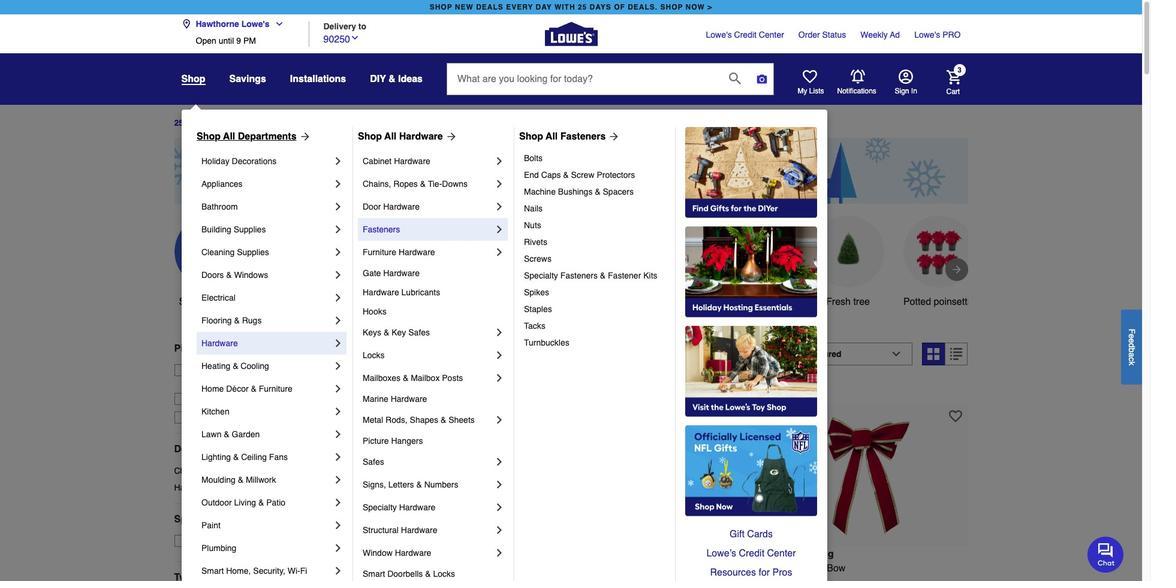 Task type: locate. For each thing, give the bounding box(es) containing it.
20.62- inside 100-count 20.62-ft multicolor incandescent plug-in christmas string lights
[[608, 563, 635, 574]]

gate
[[363, 269, 381, 278]]

weekly ad link
[[861, 29, 900, 41]]

lowe's left pro
[[915, 30, 941, 40]]

holiday down structural
[[352, 549, 387, 560]]

chains, ropes & tie-downs link
[[363, 173, 494, 196]]

1 horizontal spatial string
[[639, 578, 664, 582]]

hawthorne for hawthorne lowe's
[[196, 19, 239, 29]]

holiday up the posts
[[455, 349, 507, 366]]

2 shop from the left
[[358, 131, 382, 142]]

1 horizontal spatial in
[[785, 563, 792, 574]]

chevron right image for electrical
[[332, 292, 344, 304]]

lawn
[[202, 430, 222, 440]]

hardware up hooks
[[363, 288, 399, 297]]

0 vertical spatial safes
[[409, 328, 430, 338]]

fasteners up bolts link
[[561, 131, 606, 142]]

1 vertical spatial pickup
[[234, 366, 259, 375]]

1 shop from the left
[[197, 131, 221, 142]]

198
[[352, 349, 376, 366]]

1 horizontal spatial 100-
[[560, 563, 580, 574]]

door hardware
[[363, 202, 420, 212]]

2 20.62- from the left
[[608, 563, 635, 574]]

smart
[[202, 567, 224, 576], [363, 570, 385, 579]]

living for holiday living
[[580, 297, 605, 308]]

living inside holiday living 8.5-in w red bow
[[806, 549, 834, 560]]

2 lights from the left
[[667, 578, 693, 582]]

25 right with
[[578, 3, 587, 11]]

compare inside 1001813120 "element"
[[374, 384, 408, 394]]

all for hardware
[[385, 131, 397, 142]]

fastener
[[608, 271, 641, 281]]

decorations up outdoor living & patio
[[214, 483, 259, 493]]

& left tie-
[[420, 179, 426, 189]]

pickup up free
[[174, 344, 206, 354]]

all
[[223, 131, 235, 142], [385, 131, 397, 142], [546, 131, 558, 142], [204, 297, 214, 308]]

1 horizontal spatial lights
[[667, 578, 693, 582]]

1 horizontal spatial specialty
[[524, 271, 558, 281]]

center for lowe's credit center
[[759, 30, 784, 40]]

furniture hardware link
[[363, 241, 494, 264]]

hawthorne up open until 9 pm
[[196, 19, 239, 29]]

1 horizontal spatial plug-
[[560, 578, 583, 582]]

arrow right image inside shop all departments link
[[297, 131, 311, 143]]

0 vertical spatial center
[[759, 30, 784, 40]]

free store pickup today at:
[[192, 366, 296, 375]]

0 horizontal spatial in
[[439, 349, 451, 366]]

supplies up "cleaning supplies"
[[234, 225, 266, 234]]

0 horizontal spatial plug-
[[522, 563, 544, 574]]

0 horizontal spatial smart
[[202, 567, 224, 576]]

0 horizontal spatial safes
[[363, 458, 384, 467]]

chevron right image
[[332, 155, 344, 167], [494, 155, 506, 167], [332, 178, 344, 190], [494, 178, 506, 190], [494, 201, 506, 213], [332, 224, 344, 236], [494, 224, 506, 236], [332, 246, 344, 258], [494, 246, 506, 258], [332, 269, 344, 281], [332, 292, 344, 304], [332, 315, 344, 327], [332, 338, 344, 350], [494, 350, 506, 362], [332, 360, 344, 372], [494, 372, 506, 384], [332, 383, 344, 395], [494, 414, 506, 426], [332, 452, 344, 464], [494, 456, 506, 468], [332, 474, 344, 486], [494, 479, 506, 491], [494, 502, 506, 514], [332, 520, 344, 532], [332, 543, 344, 555], [494, 548, 506, 560]]

holiday inside holiday living 8.5-in w red bow
[[768, 549, 803, 560]]

ft left 'multicolor'
[[635, 563, 640, 574]]

letters
[[388, 480, 414, 490]]

2 compare from the left
[[790, 384, 825, 394]]

specialty down screws
[[524, 271, 558, 281]]

shop down 25 days of deals link
[[197, 131, 221, 142]]

2 horizontal spatial arrow right image
[[606, 131, 620, 143]]

0 vertical spatial credit
[[734, 30, 757, 40]]

lowe's home improvement logo image
[[545, 7, 598, 60]]

1 horizontal spatial safes
[[409, 328, 430, 338]]

mailboxes
[[363, 374, 401, 383]]

1 incandescent from the left
[[462, 563, 519, 574]]

1 horizontal spatial compare
[[790, 384, 825, 394]]

1 vertical spatial furniture
[[259, 384, 292, 394]]

tacks link
[[524, 318, 667, 335]]

center up 8.5-
[[767, 549, 796, 560]]

1 horizontal spatial heart outline image
[[950, 410, 963, 423]]

1 vertical spatial hawthorne
[[192, 378, 233, 387]]

living up tacks link
[[580, 297, 605, 308]]

1 vertical spatial shop
[[179, 297, 201, 308]]

pickup & delivery
[[174, 344, 255, 354]]

hardware up chains, ropes & tie-downs
[[394, 157, 431, 166]]

0 horizontal spatial lights
[[436, 578, 462, 582]]

hardware down specialty hardware link
[[401, 526, 437, 536]]

1 100- from the left
[[352, 563, 371, 574]]

string inside the holiday living 100-count 20.62-ft white incandescent plug- in christmas string lights
[[409, 578, 434, 582]]

decorations down lighting & ceiling fans
[[214, 466, 259, 476]]

chevron right image for heating & cooling
[[332, 360, 344, 372]]

2 incandescent from the left
[[687, 563, 744, 574]]

in
[[911, 87, 917, 95], [352, 578, 360, 582], [583, 578, 591, 582]]

hardware inside 'link'
[[383, 202, 420, 212]]

home,
[[226, 567, 251, 576]]

25 left "days" at the top of page
[[174, 118, 184, 128]]

1001813120 element
[[352, 383, 408, 395]]

1 horizontal spatial 25
[[578, 3, 587, 11]]

1 compare from the left
[[374, 384, 408, 394]]

0 vertical spatial in
[[439, 349, 451, 366]]

hardware for window hardware
[[395, 549, 431, 558]]

e up d
[[1127, 334, 1137, 339]]

1 lights from the left
[[436, 578, 462, 582]]

1 horizontal spatial count
[[580, 563, 605, 574]]

arrow right image
[[951, 264, 963, 276]]

1 vertical spatial deals
[[217, 297, 241, 308]]

shop inside shop all deals button
[[179, 297, 201, 308]]

1 horizontal spatial 20.62-
[[608, 563, 635, 574]]

chat invite button image
[[1088, 537, 1124, 573]]

credit up "search" icon
[[734, 30, 757, 40]]

center left order
[[759, 30, 784, 40]]

staples
[[524, 305, 552, 314]]

moulding & millwork link
[[202, 469, 332, 492]]

for
[[759, 568, 770, 579]]

safes link
[[363, 451, 494, 474]]

pro
[[943, 30, 961, 40]]

0 horizontal spatial arrow right image
[[297, 131, 311, 143]]

lights down 'multicolor'
[[667, 578, 693, 582]]

marine hardware link
[[363, 390, 506, 409]]

pm
[[243, 36, 256, 46]]

f
[[1127, 329, 1137, 334]]

shop for shop all fasteners
[[519, 131, 543, 142]]

fresh tree button
[[812, 216, 884, 309]]

chevron right image for safes
[[494, 456, 506, 468]]

0 vertical spatial supplies
[[234, 225, 266, 234]]

1 horizontal spatial ft
[[635, 563, 640, 574]]

1 vertical spatial departments
[[174, 444, 233, 455]]

smart down window
[[363, 570, 385, 579]]

all up flooring
[[204, 297, 214, 308]]

chevron right image for home décor & furniture
[[332, 383, 344, 395]]

notifications
[[837, 87, 877, 95]]

shop left electrical
[[179, 297, 201, 308]]

1 horizontal spatial white
[[745, 297, 769, 308]]

arrow right image inside shop all fasteners link
[[606, 131, 620, 143]]

0 horizontal spatial shop
[[197, 131, 221, 142]]

3 arrow right image from the left
[[606, 131, 620, 143]]

0 horizontal spatial pickup
[[174, 344, 206, 354]]

living inside button
[[580, 297, 605, 308]]

lowe's down >
[[706, 30, 732, 40]]

chevron right image for locks
[[494, 350, 506, 362]]

safes right the key
[[409, 328, 430, 338]]

shop
[[197, 131, 221, 142], [358, 131, 382, 142], [519, 131, 543, 142]]

0 horizontal spatial christmas
[[174, 466, 212, 476]]

2 count from the left
[[580, 563, 605, 574]]

shop up cabinet
[[358, 131, 382, 142]]

lights inside 100-count 20.62-ft multicolor incandescent plug-in christmas string lights
[[667, 578, 693, 582]]

& down window hardware link
[[425, 570, 431, 579]]

0 horizontal spatial ft
[[427, 563, 432, 574]]

Search Query text field
[[447, 64, 720, 95]]

0 horizontal spatial incandescent
[[462, 563, 519, 574]]

2 horizontal spatial in
[[911, 87, 917, 95]]

e up b
[[1127, 339, 1137, 343]]

hardware down fasteners link
[[399, 248, 435, 257]]

shop for shop all deals
[[179, 297, 201, 308]]

furniture up gate
[[363, 248, 396, 257]]

rods,
[[386, 416, 408, 425]]

supplies for building supplies
[[234, 225, 266, 234]]

0 horizontal spatial in
[[352, 578, 360, 582]]

all for departments
[[223, 131, 235, 142]]

chevron right image for lighting & ceiling fans
[[332, 452, 344, 464]]

shop up bolts on the top left of page
[[519, 131, 543, 142]]

heart outline image
[[741, 410, 755, 423], [950, 410, 963, 423]]

end caps & screw protectors
[[524, 170, 635, 180]]

chevron right image for cleaning supplies
[[332, 246, 344, 258]]

shop
[[181, 74, 205, 85], [179, 297, 201, 308]]

compare inside 5013254527 element
[[790, 384, 825, 394]]

0 horizontal spatial heart outline image
[[741, 410, 755, 423]]

& right caps
[[563, 170, 569, 180]]

specialty for specialty hardware
[[363, 503, 397, 513]]

0 vertical spatial plug-
[[522, 563, 544, 574]]

0 vertical spatial departments
[[238, 131, 297, 142]]

smart doorbells & locks link
[[363, 565, 506, 582]]

of
[[208, 118, 216, 128]]

1 vertical spatial supplies
[[237, 248, 269, 257]]

arrow right image up cabinet hardware link
[[443, 131, 457, 143]]

100- inside 100-count 20.62-ft multicolor incandescent plug-in christmas string lights
[[560, 563, 580, 574]]

sign in button
[[895, 70, 917, 96]]

chevron right image
[[332, 201, 344, 213], [494, 327, 506, 339], [332, 406, 344, 418], [332, 429, 344, 441], [332, 497, 344, 509], [494, 525, 506, 537], [332, 566, 344, 578]]

all down 25 days of deals
[[223, 131, 235, 142]]

hardware for specialty hardware
[[399, 503, 436, 513]]

arrow right image
[[297, 131, 311, 143], [443, 131, 457, 143], [606, 131, 620, 143]]

0 vertical spatial specialty
[[524, 271, 558, 281]]

free
[[192, 366, 209, 375]]

screws link
[[524, 251, 667, 267]]

deals.
[[628, 3, 658, 11]]

appliances link
[[202, 173, 332, 196]]

in inside button
[[911, 87, 917, 95]]

hardware link
[[202, 332, 332, 355]]

delivery up 90250
[[324, 21, 356, 31]]

home
[[202, 384, 224, 394]]

chevron right image for flooring & rugs
[[332, 315, 344, 327]]

& right the letters
[[416, 480, 422, 490]]

living for holiday living 8.5-in w red bow
[[806, 549, 834, 560]]

0 horizontal spatial 20.62-
[[400, 563, 427, 574]]

chevron right image for building supplies
[[332, 224, 344, 236]]

departments up holiday decorations link
[[238, 131, 297, 142]]

screw
[[571, 170, 595, 180]]

0 horizontal spatial white
[[435, 563, 459, 574]]

smart down plumbing
[[202, 567, 224, 576]]

living down hanukkah decorations link
[[234, 498, 256, 508]]

special
[[174, 514, 208, 525]]

1 horizontal spatial smart
[[363, 570, 385, 579]]

holiday up tacks
[[545, 297, 577, 308]]

open until 9 pm
[[196, 36, 256, 46]]

officially licensed n f l gifts. shop now. image
[[685, 426, 817, 517]]

cleaning
[[202, 248, 235, 257]]

plug- inside the holiday living 100-count 20.62-ft white incandescent plug- in christmas string lights
[[522, 563, 544, 574]]

garden
[[232, 430, 260, 440]]

0 vertical spatial fasteners
[[561, 131, 606, 142]]

1 vertical spatial delivery
[[218, 344, 255, 354]]

lowe's credit center link
[[706, 29, 784, 41]]

holiday inside the holiday living 100-count 20.62-ft white incandescent plug- in christmas string lights
[[352, 549, 387, 560]]

2 heart outline image from the left
[[950, 410, 963, 423]]

1 vertical spatial center
[[767, 549, 796, 560]]

2 string from the left
[[639, 578, 664, 582]]

0 vertical spatial shop
[[181, 74, 205, 85]]

flooring & rugs
[[202, 316, 262, 326]]

keys & key safes
[[363, 328, 430, 338]]

smart doorbells & locks
[[363, 570, 455, 579]]

locks down "keys"
[[363, 351, 385, 360]]

lists
[[810, 87, 824, 95]]

decorations inside 'link'
[[214, 466, 259, 476]]

chevron down image
[[350, 33, 360, 42]]

plug- inside 100-count 20.62-ft multicolor incandescent plug-in christmas string lights
[[560, 578, 583, 582]]

& left patio
[[258, 498, 264, 508]]

sale
[[209, 537, 226, 546]]

lowe's home improvement notification center image
[[851, 70, 865, 84]]

1 horizontal spatial arrow right image
[[443, 131, 457, 143]]

0 vertical spatial white
[[745, 297, 769, 308]]

white inside button
[[745, 297, 769, 308]]

building supplies
[[202, 225, 266, 234]]

0 horizontal spatial locks
[[363, 351, 385, 360]]

locks
[[363, 351, 385, 360], [433, 570, 455, 579]]

arrow right image inside shop all hardware link
[[443, 131, 457, 143]]

1 count from the left
[[371, 563, 397, 574]]

hardware up hardware lubricants
[[383, 269, 420, 278]]

decorations for hanukkah decorations
[[214, 483, 259, 493]]

chevron right image for window hardware
[[494, 548, 506, 560]]

door hardware link
[[363, 196, 494, 218]]

fasteners link
[[363, 218, 494, 241]]

specialty inside "link"
[[524, 271, 558, 281]]

0 vertical spatial locks
[[363, 351, 385, 360]]

0 horizontal spatial compare
[[374, 384, 408, 394]]

& left millwork
[[238, 476, 244, 485]]

christmas
[[174, 466, 212, 476], [363, 578, 406, 582], [593, 578, 637, 582]]

& right 'diy'
[[389, 74, 396, 85]]

shop left now
[[661, 3, 683, 11]]

living for holiday living 100-count 20.62-ft white incandescent plug- in christmas string lights
[[390, 549, 418, 560]]

1 vertical spatial white
[[435, 563, 459, 574]]

chevron right image for fasteners
[[494, 224, 506, 236]]

all up cabinet hardware
[[385, 131, 397, 142]]

1 vertical spatial credit
[[739, 549, 765, 560]]

1 horizontal spatial shop
[[661, 3, 683, 11]]

to
[[359, 21, 366, 31]]

0 horizontal spatial shop
[[430, 3, 453, 11]]

rivets
[[524, 237, 547, 247]]

pros
[[773, 568, 793, 579]]

1 ft from the left
[[427, 563, 432, 574]]

1 arrow right image from the left
[[297, 131, 311, 143]]

furniture
[[363, 248, 396, 257], [259, 384, 292, 394]]

chevron right image for appliances
[[332, 178, 344, 190]]

chevron right image for keys & key safes
[[494, 327, 506, 339]]

departments down lawn
[[174, 444, 233, 455]]

spikes
[[524, 288, 549, 297]]

2 100- from the left
[[560, 563, 580, 574]]

incandescent inside the holiday living 100-count 20.62-ft white incandescent plug- in christmas string lights
[[462, 563, 519, 574]]

all inside button
[[204, 297, 214, 308]]

delivery up heating & cooling at bottom
[[218, 344, 255, 354]]

lights down window hardware link
[[436, 578, 462, 582]]

& left "mailbox"
[[403, 374, 409, 383]]

0 horizontal spatial 100-
[[352, 563, 371, 574]]

e
[[1127, 334, 1137, 339], [1127, 339, 1137, 343]]

decorations down 'turnbuckles'
[[511, 349, 594, 366]]

status
[[823, 30, 846, 40]]

chevron right image for lawn & garden
[[332, 429, 344, 441]]

specialty hardware link
[[363, 497, 494, 519]]

find gifts for the diyer. image
[[685, 127, 817, 218]]

1 horizontal spatial shop
[[358, 131, 382, 142]]

order
[[799, 30, 820, 40]]

0 horizontal spatial 25
[[174, 118, 184, 128]]

20.62- down window hardware
[[400, 563, 427, 574]]

departments element
[[174, 444, 333, 456]]

shop all departments link
[[197, 130, 311, 144]]

protectors
[[597, 170, 635, 180]]

100- inside the holiday living 100-count 20.62-ft white incandescent plug- in christmas string lights
[[352, 563, 371, 574]]

shop left new
[[430, 3, 453, 11]]

nuts link
[[524, 217, 667, 234]]

fasteners down 'door'
[[363, 225, 400, 234]]

resources
[[710, 568, 756, 579]]

camera image
[[756, 73, 768, 85]]

1 horizontal spatial incandescent
[[687, 563, 744, 574]]

lowe's down free store pickup today at: at the bottom of page
[[235, 378, 261, 387]]

& left the key
[[384, 328, 389, 338]]

& right lawn
[[224, 430, 230, 440]]

1 20.62- from the left
[[400, 563, 427, 574]]

2 e from the top
[[1127, 339, 1137, 343]]

smart inside "smart doorbells & locks" link
[[363, 570, 385, 579]]

2 horizontal spatial christmas
[[593, 578, 637, 582]]

chevron right image for outdoor living & patio
[[332, 497, 344, 509]]

deals
[[219, 118, 241, 128], [217, 297, 241, 308]]

3 shop from the left
[[519, 131, 543, 142]]

rugs
[[242, 316, 262, 326]]

arrow right image up bolts link
[[606, 131, 620, 143]]

weekly ad
[[861, 30, 900, 40]]

20.62- left 'multicolor'
[[608, 563, 635, 574]]

hardware down "ropes"
[[383, 202, 420, 212]]

in up the posts
[[439, 349, 451, 366]]

holiday for holiday living 100-count 20.62-ft white incandescent plug- in christmas string lights
[[352, 549, 387, 560]]

specialty up structural
[[363, 503, 397, 513]]

supplies up windows
[[237, 248, 269, 257]]

shop for shop all hardware
[[358, 131, 382, 142]]

1 e from the top
[[1127, 334, 1137, 339]]

2 horizontal spatial shop
[[519, 131, 543, 142]]

2 vertical spatial fasteners
[[561, 271, 598, 281]]

chevron right image for hardware
[[332, 338, 344, 350]]

1 vertical spatial in
[[785, 563, 792, 574]]

hawthorne for hawthorne lowe's & nearby stores
[[192, 378, 233, 387]]

0 vertical spatial hawthorne
[[196, 19, 239, 29]]

incandescent inside 100-count 20.62-ft multicolor incandescent plug-in christmas string lights
[[687, 563, 744, 574]]

1 vertical spatial plug-
[[560, 578, 583, 582]]

chains, ropes & tie-downs
[[363, 179, 468, 189]]

hardware up cabinet hardware link
[[399, 131, 443, 142]]

arrow right image for shop all fasteners
[[606, 131, 620, 143]]

0 horizontal spatial string
[[409, 578, 434, 582]]

string down window hardware link
[[409, 578, 434, 582]]

2 arrow right image from the left
[[443, 131, 457, 143]]

lights inside the holiday living 100-count 20.62-ft white incandescent plug- in christmas string lights
[[436, 578, 462, 582]]

None search field
[[447, 63, 774, 106]]

safes down picture
[[363, 458, 384, 467]]

1 horizontal spatial in
[[583, 578, 591, 582]]

100-
[[352, 563, 371, 574], [560, 563, 580, 574]]

shop down open
[[181, 74, 205, 85]]

locks down window hardware link
[[433, 570, 455, 579]]

0 horizontal spatial specialty
[[363, 503, 397, 513]]

holiday inside button
[[545, 297, 577, 308]]

hardware down mailboxes & mailbox posts
[[391, 395, 427, 404]]

0 vertical spatial furniture
[[363, 248, 396, 257]]

1 string from the left
[[409, 578, 434, 582]]

deals up flooring & rugs
[[217, 297, 241, 308]]

compare for 1001813120 "element"
[[374, 384, 408, 394]]

days
[[186, 118, 206, 128]]

1 vertical spatial locks
[[433, 570, 455, 579]]

ft right doorbells
[[427, 563, 432, 574]]

fi
[[300, 567, 307, 576]]

kitchen
[[202, 407, 230, 417]]

1 horizontal spatial pickup
[[234, 366, 259, 375]]

credit up resources for pros link
[[739, 549, 765, 560]]

1 vertical spatial specialty
[[363, 503, 397, 513]]

holiday up 8.5-
[[768, 549, 803, 560]]

arrow right image up holiday decorations link
[[297, 131, 311, 143]]

lighting
[[202, 453, 231, 462]]

all up caps
[[546, 131, 558, 142]]

hawthorne down the store
[[192, 378, 233, 387]]

1 horizontal spatial christmas
[[363, 578, 406, 582]]

2 ft from the left
[[635, 563, 640, 574]]

decorations down shop all departments link
[[232, 157, 277, 166]]

0 horizontal spatial count
[[371, 563, 397, 574]]

living inside the holiday living 100-count 20.62-ft white incandescent plug- in christmas string lights
[[390, 549, 418, 560]]

shop for shop all departments
[[197, 131, 221, 142]]

hardware up the smart doorbells & locks
[[395, 549, 431, 558]]

9
[[236, 36, 241, 46]]

holiday up appliances
[[202, 157, 230, 166]]

& down the screws link
[[600, 271, 606, 281]]

with
[[555, 3, 575, 11]]

compare
[[374, 384, 408, 394], [790, 384, 825, 394]]

pickup up hawthorne lowe's & nearby stores
[[234, 366, 259, 375]]

living up red
[[806, 549, 834, 560]]

cooling
[[241, 362, 269, 371]]

resources for pros
[[710, 568, 793, 579]]

in inside 100-count 20.62-ft multicolor incandescent plug-in christmas string lights
[[583, 578, 591, 582]]

christmas inside 100-count 20.62-ft multicolor incandescent plug-in christmas string lights
[[593, 578, 637, 582]]

lubricants
[[402, 288, 440, 297]]

patio
[[266, 498, 286, 508]]

198 products in holiday decorations
[[352, 349, 594, 366]]

string down 'multicolor'
[[639, 578, 664, 582]]

smart inside smart home, security, wi-fi link
[[202, 567, 224, 576]]

search image
[[729, 72, 741, 84]]

0 vertical spatial 25
[[578, 3, 587, 11]]

hardware down signs, letters & numbers
[[399, 503, 436, 513]]

nearby
[[271, 378, 297, 387]]

specialty for specialty fasteners & fastener kits
[[524, 271, 558, 281]]



Task type: describe. For each thing, give the bounding box(es) containing it.
0 vertical spatial delivery
[[324, 21, 356, 31]]

& up heating
[[208, 344, 215, 354]]

1 vertical spatial 25
[[174, 118, 184, 128]]

grid view image
[[928, 348, 940, 360]]

paint
[[202, 521, 221, 531]]

holiday hosting essentials. image
[[685, 227, 817, 318]]

compare for 5013254527 element on the bottom right
[[790, 384, 825, 394]]

decorations for holiday decorations
[[232, 157, 277, 166]]

kitchen link
[[202, 401, 332, 423]]

1 horizontal spatial locks
[[433, 570, 455, 579]]

& inside "link"
[[600, 271, 606, 281]]

plumbing link
[[202, 537, 332, 560]]

bolts link
[[524, 150, 667, 167]]

doors
[[202, 270, 224, 280]]

count inside 100-count 20.62-ft multicolor incandescent plug-in christmas string lights
[[580, 563, 605, 574]]

a
[[1127, 353, 1137, 357]]

machine
[[524, 187, 556, 197]]

& left rugs
[[234, 316, 240, 326]]

lowe's pro
[[915, 30, 961, 40]]

holiday living button
[[539, 216, 611, 309]]

shapes
[[410, 416, 438, 425]]

shop all departments
[[197, 131, 297, 142]]

marine
[[363, 395, 388, 404]]

lowe's home improvement lists image
[[803, 70, 817, 84]]

chevron down image
[[270, 19, 284, 29]]

b
[[1127, 348, 1137, 353]]

all for fasteners
[[546, 131, 558, 142]]

flooring & rugs link
[[202, 309, 332, 332]]

in inside the holiday living 100-count 20.62-ft white incandescent plug- in christmas string lights
[[352, 578, 360, 582]]

credit for lowe's
[[734, 30, 757, 40]]

caps
[[541, 170, 561, 180]]

1 vertical spatial fasteners
[[363, 225, 400, 234]]

1 horizontal spatial departments
[[238, 131, 297, 142]]

cart
[[947, 87, 960, 96]]

center for lowe's credit center
[[767, 549, 796, 560]]

day
[[536, 3, 552, 11]]

lowe's home improvement cart image
[[947, 70, 961, 84]]

picture
[[363, 437, 389, 446]]

holiday for holiday decorations
[[202, 157, 230, 166]]

chevron right image for smart home, security, wi-fi
[[332, 566, 344, 578]]

products
[[380, 349, 435, 366]]

ropes
[[394, 179, 418, 189]]

2 vertical spatial delivery
[[211, 413, 241, 423]]

sheets
[[449, 416, 475, 425]]

moulding
[[202, 476, 236, 485]]

shop for shop
[[181, 74, 205, 85]]

string inside 100-count 20.62-ft multicolor incandescent plug-in christmas string lights
[[639, 578, 664, 582]]

christmas decorations
[[174, 466, 259, 476]]

hardware for furniture hardware
[[399, 248, 435, 257]]

chevron right image for structural hardware
[[494, 525, 506, 537]]

chevron right image for signs, letters & numbers
[[494, 479, 506, 491]]

fast delivery
[[192, 413, 241, 423]]

shop button
[[181, 73, 205, 85]]

supplies for cleaning supplies
[[237, 248, 269, 257]]

days
[[590, 3, 612, 11]]

hardware down flooring
[[202, 339, 238, 348]]

chevron right image for door hardware
[[494, 201, 506, 213]]

today
[[262, 366, 284, 375]]

chevron right image for moulding & millwork
[[332, 474, 344, 486]]

hardware for door hardware
[[383, 202, 420, 212]]

chevron right image for holiday decorations
[[332, 155, 344, 167]]

white inside the holiday living 100-count 20.62-ft white incandescent plug- in christmas string lights
[[435, 563, 459, 574]]

weekly
[[861, 30, 888, 40]]

chevron right image for paint
[[332, 520, 344, 532]]

at:
[[286, 366, 296, 375]]

& down end caps & screw protectors link
[[595, 187, 601, 197]]

100-count 20.62-ft multicolor incandescent plug-in christmas string lights link
[[560, 549, 760, 582]]

savings button
[[229, 68, 266, 90]]

potted poinsettia button
[[903, 216, 975, 309]]

1 heart outline image from the left
[[741, 410, 755, 423]]

holiday decorations
[[202, 157, 277, 166]]

>
[[708, 3, 713, 11]]

0 vertical spatial deals
[[219, 118, 241, 128]]

shop all hardware
[[358, 131, 443, 142]]

5013254527 element
[[768, 383, 825, 395]]

chevron right image for bathroom
[[332, 201, 344, 213]]

visit the lowe's toy shop. image
[[685, 326, 817, 417]]

decoration
[[644, 311, 688, 322]]

ft inside the holiday living 100-count 20.62-ft white incandescent plug- in christmas string lights
[[427, 563, 432, 574]]

2 shop from the left
[[661, 3, 683, 11]]

count inside the holiday living 100-count 20.62-ft white incandescent plug- in christmas string lights
[[371, 563, 397, 574]]

led button
[[357, 216, 428, 309]]

cabinet hardware link
[[363, 150, 494, 173]]

1 vertical spatial safes
[[363, 458, 384, 467]]

picture hangers
[[363, 437, 423, 446]]

mailboxes & mailbox posts
[[363, 374, 463, 383]]

& right doors
[[226, 270, 232, 280]]

chevron right image for cabinet hardware
[[494, 155, 506, 167]]

ft inside 100-count 20.62-ft multicolor incandescent plug-in christmas string lights
[[635, 563, 640, 574]]

lowe's up pm
[[242, 19, 270, 29]]

fast
[[192, 413, 209, 423]]

specialty fasteners & fastener kits
[[524, 271, 658, 281]]

door
[[363, 202, 381, 212]]

hanukkah decorations link
[[174, 482, 333, 494]]

hardware for structural hardware
[[401, 526, 437, 536]]

specialty hardware
[[363, 503, 436, 513]]

bathroom
[[202, 202, 238, 212]]

open
[[196, 36, 216, 46]]

chevron right image for kitchen
[[332, 406, 344, 418]]

& down today
[[263, 378, 269, 387]]

k
[[1127, 361, 1137, 366]]

20.62- inside the holiday living 100-count 20.62-ft white incandescent plug- in christmas string lights
[[400, 563, 427, 574]]

0 horizontal spatial departments
[[174, 444, 233, 455]]

stores
[[299, 378, 322, 387]]

w
[[795, 563, 804, 574]]

fasteners inside "link"
[[561, 271, 598, 281]]

until
[[219, 36, 234, 46]]

special offers
[[174, 514, 239, 525]]

christmas inside the holiday living 100-count 20.62-ft white incandescent plug- in christmas string lights
[[363, 578, 406, 582]]

décor
[[226, 384, 249, 394]]

window hardware link
[[363, 542, 494, 565]]

heating
[[202, 362, 230, 371]]

living for outdoor living & patio
[[234, 498, 256, 508]]

shop all hardware link
[[358, 130, 457, 144]]

gift cards link
[[685, 525, 817, 545]]

installations
[[290, 74, 346, 85]]

chevron right image for plumbing
[[332, 543, 344, 555]]

& right the store
[[233, 362, 238, 371]]

smart for smart doorbells & locks
[[363, 570, 385, 579]]

gift cards
[[730, 530, 773, 540]]

key
[[392, 328, 406, 338]]

& left 'sheets'
[[441, 416, 446, 425]]

in inside holiday living 8.5-in w red bow
[[785, 563, 792, 574]]

0 vertical spatial pickup
[[174, 344, 206, 354]]

holiday for holiday living
[[545, 297, 577, 308]]

deals inside button
[[217, 297, 241, 308]]

hardware for gate hardware
[[383, 269, 420, 278]]

0 horizontal spatial furniture
[[259, 384, 292, 394]]

rivets link
[[524, 234, 667, 251]]

chevron right image for metal rods, shapes & sheets
[[494, 414, 506, 426]]

millwork
[[246, 476, 276, 485]]

outdoor
[[202, 498, 232, 508]]

poinsettia
[[934, 297, 975, 308]]

location image
[[181, 19, 191, 29]]

holiday decorations link
[[202, 150, 332, 173]]

all for deals
[[204, 297, 214, 308]]

1 shop from the left
[[430, 3, 453, 11]]

arrow right image for shop all departments
[[297, 131, 311, 143]]

shop all fasteners link
[[519, 130, 620, 144]]

fresh tree
[[826, 297, 870, 308]]

smart for smart home, security, wi-fi
[[202, 567, 224, 576]]

christmas inside 'link'
[[174, 466, 212, 476]]

credit for lowe's
[[739, 549, 765, 560]]

shop new deals every day with 25 days of deals. shop now >
[[430, 3, 713, 11]]

sign
[[895, 87, 909, 95]]

decorations for christmas decorations
[[214, 466, 259, 476]]

hardware for cabinet hardware
[[394, 157, 431, 166]]

cabinet hardware
[[363, 157, 431, 166]]

chevron right image for doors & windows
[[332, 269, 344, 281]]

home décor & furniture
[[202, 384, 292, 394]]

8.5-
[[768, 563, 785, 574]]

shop all deals
[[179, 297, 241, 308]]

gate hardware link
[[363, 264, 506, 283]]

lowe's home improvement account image
[[899, 70, 913, 84]]

bolts
[[524, 154, 543, 163]]

building
[[202, 225, 231, 234]]

chevron right image for furniture hardware
[[494, 246, 506, 258]]

hardware for marine hardware
[[391, 395, 427, 404]]

every
[[506, 3, 533, 11]]

structural
[[363, 526, 399, 536]]

chevron right image for mailboxes & mailbox posts
[[494, 372, 506, 384]]

& right décor
[[251, 384, 257, 394]]

doors & windows link
[[202, 264, 332, 287]]

chevron right image for specialty hardware
[[494, 502, 506, 514]]

potted
[[904, 297, 931, 308]]

hanukkah
[[174, 483, 212, 493]]

multicolor
[[643, 563, 684, 574]]

arrow right image for shop all hardware
[[443, 131, 457, 143]]

shop all deals button
[[174, 216, 246, 309]]

25 days of deals. shop new deals every day. while supplies last. image
[[174, 138, 968, 204]]

chevron right image for chains, ropes & tie-downs
[[494, 178, 506, 190]]

lowe's
[[707, 549, 736, 560]]

list view image
[[951, 348, 963, 360]]

1 horizontal spatial furniture
[[363, 248, 396, 257]]

gate hardware
[[363, 269, 420, 278]]

holiday for holiday living 8.5-in w red bow
[[768, 549, 803, 560]]

& left ceiling
[[233, 453, 239, 462]]

100-count 20.62-ft multicolor incandescent plug-in christmas string lights
[[560, 563, 744, 582]]

holiday living 100-count 20.62-ft white incandescent plug- in christmas string lights
[[352, 549, 544, 582]]



Task type: vqa. For each thing, say whether or not it's contained in the screenshot.
the bottommost THE WHITE
yes



